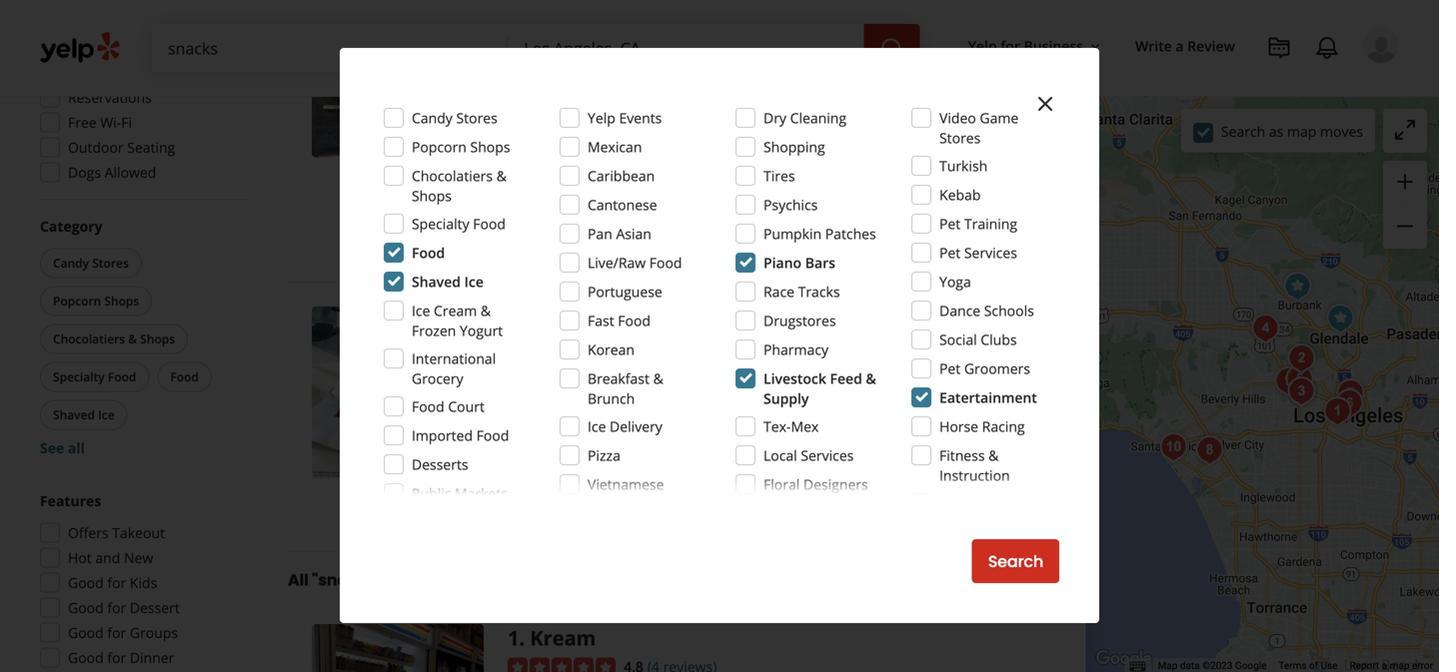 Task type: locate. For each thing, give the bounding box(es) containing it.
oreo®
[[553, 450, 603, 469]]

yelp inside the search dialog
[[588, 108, 616, 127]]

cream inside the search dialog
[[434, 301, 477, 320]]

for for dessert
[[107, 599, 126, 618]]

hot up good for kids
[[68, 549, 92, 568]]

kaminari gyoza bar image
[[1330, 384, 1370, 424]]

yelp up have
[[588, 108, 616, 127]]

0 vertical spatial a
[[1176, 36, 1184, 55]]

1 horizontal spatial dairy queen/orange julius treat ctr image
[[1278, 267, 1318, 307]]

for up good for dinner
[[107, 624, 126, 643]]

dairy queen/orange julius treat ctr image
[[1278, 267, 1318, 307], [312, 307, 484, 479]]

zoom out image
[[1393, 214, 1417, 238]]

fast food
[[588, 311, 651, 330]]

1 horizontal spatial chocolatiers
[[412, 166, 493, 185]]

popcorn left the 16 speech v2 image
[[412, 137, 467, 156]]

all "snacks" results in los angeles, california
[[288, 569, 644, 592]]

1 horizontal spatial pm
[[613, 377, 634, 396]]

ice cream & frozen yogurt up until 8:00 pm
[[512, 347, 670, 363]]

1 vertical spatial specialty
[[53, 369, 105, 385]]

terms of use
[[1279, 660, 1338, 672]]

yelp left business
[[968, 36, 997, 55]]

0 vertical spatial frozen
[[412, 321, 456, 340]]

1 horizontal spatial frozen
[[587, 347, 627, 363]]

& down popcorn shops button
[[128, 331, 137, 347]]

2 vertical spatial a
[[1382, 660, 1388, 672]]

1 horizontal spatial yelp
[[968, 36, 997, 55]]

keyboard shortcuts image
[[1130, 662, 1146, 672]]

turkish
[[940, 156, 988, 175]]

map left error
[[1390, 660, 1410, 672]]

good for dessert
[[68, 599, 180, 618]]

services up designers
[[801, 446, 854, 465]]

breakfast
[[588, 369, 650, 388]]

4 good from the top
[[68, 649, 104, 668]]

shaved up international
[[412, 272, 461, 291]]

pet down social
[[940, 359, 961, 378]]

popcorn shops down candy stores button at left
[[53, 293, 139, 309]]

1 horizontal spatial ice cream & frozen yogurt
[[512, 347, 670, 363]]

have
[[586, 140, 621, 159]]

chocolatiers
[[412, 166, 493, 185], [53, 331, 125, 347]]

cream up until
[[532, 347, 571, 363]]

flavor factory candy image
[[1321, 299, 1361, 339]]

1 horizontal spatial popcorn shops
[[412, 137, 510, 156]]

1 horizontal spatial cream
[[532, 347, 571, 363]]

specialty food button
[[40, 362, 149, 392]]

candy stores up popcorn shops button
[[53, 255, 129, 271]]

16 checkmark v2 image down 'artificial'
[[721, 227, 737, 243]]

offers up the hot and new
[[68, 524, 109, 543]]

slideshow element
[[312, 0, 484, 157], [312, 307, 484, 479]]

& inside breakfast & brunch
[[653, 369, 664, 388]]

2 vertical spatial of
[[1309, 660, 1319, 672]]

been
[[639, 140, 674, 159]]

1 horizontal spatial outdoor
[[528, 227, 577, 244]]

reviews)
[[679, 18, 733, 37]]

& right the breakfast
[[653, 369, 664, 388]]

search down instruction
[[988, 551, 1044, 573]]

see all button
[[40, 439, 85, 458]]

caribbean
[[588, 166, 655, 185]]

search left as
[[1221, 122, 1266, 141]]

good for good for dinner
[[68, 649, 104, 668]]

1 horizontal spatial candy
[[412, 108, 453, 127]]

breakfast & brunch
[[588, 369, 664, 408]]

& up instruction
[[989, 446, 999, 465]]

0 vertical spatial takeout
[[741, 227, 789, 244]]

0 horizontal spatial hot
[[68, 549, 92, 568]]

16 checkmark v2 image up live/raw food
[[638, 227, 654, 243]]

0 horizontal spatial cream
[[434, 301, 477, 320]]

2 horizontal spatial of
[[1309, 660, 1319, 672]]

1 horizontal spatial 16 checkmark v2 image
[[721, 227, 737, 243]]

delivery down open now 4:49 pm
[[112, 63, 165, 82]]

1 vertical spatial ice cream & frozen yogurt
[[512, 347, 670, 363]]

specialty food inside the search dialog
[[412, 214, 506, 233]]

1 vertical spatial of
[[550, 430, 564, 449]]

good down good for kids
[[68, 599, 104, 618]]

offers for offers delivery
[[68, 63, 109, 82]]

stores up popcorn shops button
[[92, 255, 129, 271]]

1 horizontal spatial of
[[681, 180, 694, 199]]

delivery inside the search dialog
[[610, 417, 663, 436]]

services down training
[[964, 243, 1017, 262]]

1 horizontal spatial treat
[[779, 307, 833, 334]]

popcorn
[[412, 137, 467, 156], [53, 293, 101, 309]]

1 horizontal spatial candy stores
[[412, 108, 498, 127]]

2 16 checkmark v2 image from the left
[[721, 227, 737, 243]]

0 horizontal spatial candy stores
[[53, 255, 129, 271]]

popcorn inside button
[[53, 293, 101, 309]]

and right the sweet
[[973, 160, 998, 179]]

0 vertical spatial search
[[1221, 122, 1266, 141]]

pm right 4:49
[[172, 38, 193, 57]]

delivery inside "group"
[[112, 63, 165, 82]]

frozen inside button
[[587, 347, 627, 363]]

1 vertical spatial pet
[[940, 243, 961, 262]]

blizzard®
[[677, 450, 740, 469]]

2 good from the top
[[68, 599, 104, 618]]

cleaning
[[790, 108, 847, 127]]

search for search as map moves
[[1221, 122, 1266, 141]]

0 horizontal spatial frozen
[[412, 321, 456, 340]]

0 vertical spatial popcorn
[[412, 137, 467, 156]]

1 good from the top
[[68, 574, 104, 593]]

desserts
[[412, 455, 468, 474]]

dogs
[[68, 163, 101, 182]]

and inside "where have u been juicy?!?! i'm always slightly disappointed with smoothie/juice places because the drinks are usually way too sweet and taste like they're made of artificial syrups.…"
[[973, 160, 998, 179]]

shaved ice button
[[40, 400, 128, 430]]

specialty inside the search dialog
[[412, 214, 469, 233]]

for down the hot and new
[[107, 574, 126, 593]]

specialty food inside button
[[53, 369, 136, 385]]

asian
[[616, 224, 652, 243]]

and
[[973, 160, 998, 179], [95, 549, 120, 568]]

good down good for groups
[[68, 649, 104, 668]]

next image
[[452, 381, 476, 405]]

write a review link
[[1127, 28, 1243, 64]]

delivery up cocoa
[[610, 417, 663, 436]]

events
[[619, 108, 662, 127]]

previous image
[[320, 381, 344, 405]]

0 horizontal spatial shaved ice
[[53, 407, 115, 423]]

food
[[473, 214, 506, 233], [412, 243, 445, 262], [650, 253, 682, 272], [618, 311, 651, 330], [108, 369, 136, 385], [170, 369, 199, 385], [412, 397, 445, 416], [476, 426, 509, 445]]

food inside specialty food button
[[108, 369, 136, 385]]

angeles,
[[491, 569, 561, 592]]

seating
[[580, 227, 622, 244]]

3 good from the top
[[68, 624, 104, 643]]

moves
[[1320, 122, 1363, 141]]

tires
[[764, 166, 795, 185]]

0 vertical spatial candy
[[412, 108, 453, 127]]

outdoor down taste
[[528, 227, 577, 244]]

1 slideshow element from the top
[[312, 0, 484, 157]]

a for report
[[1382, 660, 1388, 672]]

1 horizontal spatial shaved
[[412, 272, 461, 291]]

1 vertical spatial and
[[95, 549, 120, 568]]

0 vertical spatial yogurt
[[460, 321, 503, 340]]

0 horizontal spatial yogurt
[[460, 321, 503, 340]]

popcorn down candy stores button at left
[[53, 293, 101, 309]]

pet for pet groomers
[[940, 359, 961, 378]]

stores
[[456, 108, 498, 127], [940, 128, 981, 147], [92, 255, 129, 271]]

2 vertical spatial pet
[[940, 359, 961, 378]]

groomers
[[964, 359, 1031, 378]]

0 vertical spatial specialty food
[[412, 214, 506, 233]]

treat left is
[[744, 450, 778, 469]]

of left the use
[[1309, 660, 1319, 672]]

chocolatiers & shops
[[412, 166, 507, 205], [53, 331, 175, 347]]

1 vertical spatial takeout
[[112, 524, 165, 543]]

ice cream & frozen yogurt up international
[[412, 301, 503, 340]]

2 pet from the top
[[940, 243, 961, 262]]

takeout up 'new'
[[112, 524, 165, 543]]

yogurt up international
[[460, 321, 503, 340]]

a right the report
[[1382, 660, 1388, 672]]

0 horizontal spatial services
[[801, 446, 854, 465]]

free wi-fi
[[68, 113, 132, 132]]

offers down the open
[[68, 63, 109, 82]]

dry cleaning
[[764, 108, 847, 127]]

in right winter
[[619, 430, 632, 449]]

1 horizontal spatial chocolatiers & shops
[[412, 166, 507, 205]]

1 vertical spatial candy
[[53, 255, 89, 271]]

dessert
[[130, 599, 180, 618]]

tex-mex
[[764, 417, 819, 436]]

for inside button
[[1001, 36, 1020, 55]]

search inside button
[[988, 551, 1044, 573]]

0 vertical spatial delivery
[[112, 63, 165, 82]]

1 vertical spatial map
[[1390, 660, 1410, 672]]

1 offers from the top
[[68, 63, 109, 82]]

None search field
[[152, 24, 924, 72]]

write
[[1135, 36, 1172, 55]]

1 vertical spatial offers
[[68, 524, 109, 543]]

map data ©2023 google
[[1158, 660, 1267, 672]]

offers for offers takeout
[[68, 524, 109, 543]]

©2023
[[1203, 660, 1233, 672]]

hot
[[606, 450, 630, 469], [68, 549, 92, 568]]

pet for pet training
[[940, 214, 961, 233]]

zoom in image
[[1393, 170, 1417, 194]]

0 vertical spatial slideshow element
[[312, 0, 484, 157]]

video
[[940, 108, 976, 127]]

yelp inside button
[[968, 36, 997, 55]]

good down the hot and new
[[68, 574, 104, 593]]

public markets
[[412, 484, 508, 503]]

1 vertical spatial a
[[636, 430, 644, 449]]

16 checkmark v2 image
[[638, 227, 654, 243], [721, 227, 737, 243]]

brunch
[[588, 389, 635, 408]]

for
[[1001, 36, 1020, 55], [107, 574, 126, 593], [107, 599, 126, 618], [107, 624, 126, 643], [107, 649, 126, 668]]

1 horizontal spatial specialty
[[412, 214, 469, 233]]

a left cup
[[636, 430, 644, 449]]

chocolatiers & shops left taste
[[412, 166, 507, 205]]

shaved
[[412, 272, 461, 291], [53, 407, 95, 423]]

good up good for dinner
[[68, 624, 104, 643]]

piano
[[764, 253, 802, 272]]

ice cream & frozen yogurt
[[412, 301, 503, 340], [512, 347, 670, 363]]

0 horizontal spatial delivery
[[112, 63, 165, 82]]

0 horizontal spatial specialty food
[[53, 369, 136, 385]]

for left business
[[1001, 36, 1020, 55]]

dairy
[[508, 307, 561, 334]]

frozen up international
[[412, 321, 456, 340]]

outdoor for outdoor seating
[[528, 227, 577, 244]]

1 vertical spatial frozen
[[587, 347, 627, 363]]

popcorn shops inside button
[[53, 293, 139, 309]]

like
[[566, 180, 588, 199]]

1 horizontal spatial specialty food
[[412, 214, 506, 233]]

0 vertical spatial pm
[[172, 38, 193, 57]]

0 horizontal spatial and
[[95, 549, 120, 568]]

2 offers from the top
[[68, 524, 109, 543]]

frozen up the breakfast
[[587, 347, 627, 363]]

i'm
[[735, 140, 755, 159]]

for down good for groups
[[107, 649, 126, 668]]

0 horizontal spatial ice cream & frozen yogurt
[[412, 301, 503, 340]]

0 horizontal spatial yelp
[[588, 108, 616, 127]]

"where
[[530, 140, 582, 159]]

0 vertical spatial stores
[[456, 108, 498, 127]]

chocolatiers left taste
[[412, 166, 493, 185]]

& left dairy
[[481, 301, 491, 320]]

takeout up piano
[[741, 227, 789, 244]]

bhan kanom thai image
[[1282, 339, 1322, 379]]

chocolatiers inside chocolatiers & shops
[[412, 166, 493, 185]]

features
[[40, 492, 101, 511]]

0 vertical spatial in
[[619, 430, 632, 449]]

0 vertical spatial offers
[[68, 63, 109, 82]]

drugstores
[[764, 311, 836, 330]]

previous image
[[320, 59, 344, 83]]

and up good for kids
[[95, 549, 120, 568]]

0 horizontal spatial chocolatiers & shops
[[53, 331, 175, 347]]

1 vertical spatial pm
[[613, 377, 634, 396]]

shops inside popcorn shops button
[[104, 293, 139, 309]]

1 vertical spatial delivery
[[610, 417, 663, 436]]

0 vertical spatial and
[[973, 160, 998, 179]]

the oreo® hot cocoa blizzard® treat is back!
[[525, 450, 830, 469]]

group
[[34, 5, 248, 188], [1383, 161, 1427, 249], [36, 216, 248, 458], [34, 491, 248, 673]]

social
[[940, 330, 977, 349]]

fitness & instruction
[[940, 446, 1010, 485]]

specialty inside button
[[53, 369, 105, 385]]

0 horizontal spatial popcorn shops
[[53, 293, 139, 309]]

pet up yoga
[[940, 243, 961, 262]]

good for good for dessert
[[68, 599, 104, 618]]

1 horizontal spatial delivery
[[610, 417, 663, 436]]

livestock
[[764, 369, 827, 388]]

0 vertical spatial outdoor
[[68, 138, 124, 157]]

1 horizontal spatial a
[[1176, 36, 1184, 55]]

0 vertical spatial yelp
[[968, 36, 997, 55]]

for down good for kids
[[107, 599, 126, 618]]

1 vertical spatial chocolatiers
[[53, 331, 125, 347]]

hot inside "group"
[[68, 549, 92, 568]]

pan asian
[[588, 224, 652, 243]]

live/raw
[[588, 253, 646, 272]]

a right the write
[[1176, 36, 1184, 55]]

0 horizontal spatial outdoor
[[68, 138, 124, 157]]

1 vertical spatial in
[[444, 569, 459, 592]]

read
[[817, 450, 851, 469]]

juicy?!?!
[[677, 140, 731, 159]]

0 horizontal spatial in
[[444, 569, 459, 592]]

los
[[462, 569, 488, 592]]

dairy queen/orange julius treat ctr link
[[508, 307, 868, 334]]

1 vertical spatial search
[[988, 551, 1044, 573]]

yogurt down queen/orange
[[630, 347, 670, 363]]

chocolatiers & shops inside the search dialog
[[412, 166, 507, 205]]

chocolatiers down popcorn shops button
[[53, 331, 125, 347]]

1 vertical spatial services
[[801, 446, 854, 465]]

disappointed
[[855, 140, 941, 159]]

group containing open now
[[34, 5, 248, 188]]

kebab
[[940, 185, 981, 204]]

0 horizontal spatial search
[[988, 551, 1044, 573]]

1 vertical spatial outdoor
[[528, 227, 577, 244]]

in for los
[[444, 569, 459, 592]]

search for search
[[988, 551, 1044, 573]]

pm right 8:00
[[613, 377, 634, 396]]

pet training
[[940, 214, 1018, 233]]

1 horizontal spatial stores
[[456, 108, 498, 127]]

popcorn shops
[[412, 137, 510, 156], [53, 293, 139, 309]]

0 vertical spatial of
[[681, 180, 694, 199]]

88 hotdog & juicy image
[[312, 0, 484, 157], [1282, 372, 1322, 412], [1282, 372, 1322, 412]]

of for terms of use
[[1309, 660, 1319, 672]]

16 chevron down v2 image
[[1087, 39, 1103, 55]]

portuguese
[[588, 282, 663, 301]]

1 pet from the top
[[940, 214, 961, 233]]

delivery for ice delivery
[[610, 417, 663, 436]]

of right joy
[[550, 430, 564, 449]]

1 horizontal spatial search
[[1221, 122, 1266, 141]]

2 horizontal spatial a
[[1382, 660, 1388, 672]]

kids
[[130, 574, 157, 593]]

search image
[[880, 37, 904, 61]]

google
[[1235, 660, 1267, 672]]

of down because
[[681, 180, 694, 199]]

group containing category
[[36, 216, 248, 458]]

0 vertical spatial shaved
[[412, 272, 461, 291]]

0 vertical spatial popcorn shops
[[412, 137, 510, 156]]

pm
[[172, 38, 193, 57], [613, 377, 634, 396]]

map right as
[[1287, 122, 1317, 141]]

stores down video
[[940, 128, 981, 147]]

cantonese
[[588, 195, 657, 214]]

0 horizontal spatial takeout
[[112, 524, 165, 543]]

1 horizontal spatial map
[[1390, 660, 1410, 672]]

outdoor down free wi-fi
[[68, 138, 124, 157]]

pet down "kebab"
[[940, 214, 961, 233]]

a inside 'element'
[[1176, 36, 1184, 55]]

0 vertical spatial specialty
[[412, 214, 469, 233]]

0 horizontal spatial shaved
[[53, 407, 95, 423]]

candy stores left grab-
[[412, 108, 498, 127]]

hot up vietnamese
[[606, 450, 630, 469]]

shopping
[[764, 137, 825, 156]]

terms of use link
[[1279, 660, 1338, 672]]

1 vertical spatial hot
[[68, 549, 92, 568]]

always
[[759, 140, 802, 159]]

ice inside ice cream & frozen yogurt button
[[512, 347, 529, 363]]

0 vertical spatial candy stores
[[412, 108, 498, 127]]

search
[[1221, 122, 1266, 141], [988, 551, 1044, 573]]

treat down 'race tracks'
[[779, 307, 833, 334]]

& right feed
[[866, 369, 876, 388]]

cup
[[648, 430, 675, 449]]

in
[[619, 430, 632, 449], [444, 569, 459, 592]]

info icon image
[[755, 109, 771, 125], [755, 109, 771, 125]]

for for business
[[1001, 36, 1020, 55]]

0 vertical spatial ice cream & frozen yogurt
[[412, 301, 503, 340]]

popcorn inside the search dialog
[[412, 137, 467, 156]]

chocolatiers & shops down popcorn shops button
[[53, 331, 175, 347]]

dining
[[708, 109, 749, 128]]

0 horizontal spatial of
[[550, 430, 564, 449]]

cream up international
[[434, 301, 477, 320]]

shaved ice up 'all'
[[53, 407, 115, 423]]

more
[[855, 450, 891, 469]]

stores left grab-
[[456, 108, 498, 127]]

horse racing
[[940, 417, 1025, 436]]

popcorn shops left "where
[[412, 137, 510, 156]]

hot and new
[[68, 549, 153, 568]]

0 vertical spatial shaved ice
[[412, 272, 484, 291]]

1 horizontal spatial popcorn
[[412, 137, 467, 156]]

candy stores inside button
[[53, 255, 129, 271]]

shaved ice up international
[[412, 272, 484, 291]]

shaved inside the search dialog
[[412, 272, 461, 291]]

4.8 star rating image
[[508, 658, 616, 673]]

2 horizontal spatial stores
[[940, 128, 981, 147]]

2 vertical spatial stores
[[92, 255, 129, 271]]

delivery for offers delivery
[[112, 63, 165, 82]]

shaved up 'all'
[[53, 407, 95, 423]]

in left the los
[[444, 569, 459, 592]]

8:00
[[582, 377, 610, 396]]

3 pet from the top
[[940, 359, 961, 378]]

0 vertical spatial hot
[[606, 450, 630, 469]]



Task type: describe. For each thing, give the bounding box(es) containing it.
1 horizontal spatial takeout
[[741, 227, 789, 244]]

pet groomers
[[940, 359, 1031, 378]]

0 horizontal spatial a
[[636, 430, 644, 449]]

order
[[959, 225, 1003, 247]]

is
[[782, 450, 792, 469]]

mario kart snack station image
[[1246, 309, 1286, 349]]

yelp for business
[[968, 36, 1083, 55]]

0 horizontal spatial pm
[[172, 38, 193, 57]]

supply
[[764, 389, 809, 408]]

yelp for business button
[[960, 28, 1111, 64]]

grab-and-go
[[528, 109, 610, 128]]

good for good for kids
[[68, 574, 104, 593]]

map region
[[922, 0, 1439, 673]]

chocolatiers & shops button
[[40, 324, 188, 354]]

group containing features
[[34, 491, 248, 673]]

offers delivery
[[68, 63, 165, 82]]

of inside "where have u been juicy?!?! i'm always slightly disappointed with smoothie/juice places because the drinks are usually way too sweet and taste like they're made of artificial syrups.…"
[[681, 180, 694, 199]]

1 vertical spatial treat
[[744, 450, 778, 469]]

instruction
[[940, 466, 1010, 485]]

for for dinner
[[107, 649, 126, 668]]

too
[[906, 160, 927, 179]]

julius
[[719, 307, 774, 334]]

services for pet services
[[964, 243, 1017, 262]]

drinks
[[758, 160, 798, 179]]

joy
[[525, 430, 546, 449]]

shaved inside button
[[53, 407, 95, 423]]

start
[[917, 225, 955, 247]]

wi-
[[100, 113, 121, 132]]

0 horizontal spatial dairy queen/orange julius treat ctr image
[[312, 307, 484, 479]]

places
[[630, 160, 671, 179]]

notifications image
[[1315, 36, 1339, 60]]

good for good for groups
[[68, 624, 104, 643]]

2 slideshow element from the top
[[312, 307, 484, 479]]

16 speech v2 image
[[508, 142, 524, 158]]

google image
[[1091, 647, 1157, 673]]

terms
[[1279, 660, 1307, 672]]

results
[[385, 569, 441, 592]]

taste
[[530, 180, 562, 199]]

yelp events
[[588, 108, 662, 127]]

& inside livestock feed & supply
[[866, 369, 876, 388]]

mex
[[791, 417, 819, 436]]

food button
[[157, 362, 212, 392]]

with
[[945, 140, 973, 159]]

16 healthy dining v2 image
[[635, 110, 651, 126]]

stores inside button
[[92, 255, 129, 271]]

see all
[[40, 439, 85, 458]]

chocolatiers & shops inside button
[[53, 331, 175, 347]]

outdoor for outdoor seating
[[68, 138, 124, 157]]

frozen inside the search dialog
[[412, 321, 456, 340]]

start order link
[[898, 214, 1022, 258]]

candy stores inside the search dialog
[[412, 108, 498, 127]]

for for kids
[[107, 574, 126, 593]]

new
[[124, 549, 153, 568]]

(231 reviews)
[[648, 18, 733, 37]]

stores inside video game stores
[[940, 128, 981, 147]]

candy inside the search dialog
[[412, 108, 453, 127]]

pizza
[[588, 446, 621, 465]]

sunny blue image
[[1190, 431, 1230, 471]]

yogurt inside button
[[630, 347, 670, 363]]

in for a
[[619, 430, 632, 449]]

shaved ice inside button
[[53, 407, 115, 423]]

use
[[1321, 660, 1338, 672]]

map for error
[[1390, 660, 1410, 672]]

(231
[[648, 18, 676, 37]]

ice cream & frozen yogurt inside the search dialog
[[412, 301, 503, 340]]

and-
[[565, 109, 594, 128]]

good for dinner
[[68, 649, 174, 668]]

yogurt inside the search dialog
[[460, 321, 503, 340]]

korean
[[588, 340, 635, 359]]

fi
[[121, 113, 132, 132]]

sweet
[[931, 160, 969, 179]]

artificial
[[698, 180, 750, 199]]

pet services
[[940, 243, 1017, 262]]

review
[[1188, 36, 1235, 55]]

ice inside shaved ice button
[[98, 407, 115, 423]]

& left taste
[[496, 166, 507, 185]]

4.6
[[624, 18, 644, 37]]

sunny blue image
[[1154, 428, 1194, 468]]

search button
[[972, 540, 1060, 584]]

kream link
[[530, 625, 596, 652]]

as
[[1269, 122, 1284, 141]]

a for write
[[1176, 36, 1184, 55]]

pumpkin
[[764, 224, 822, 243]]

are
[[802, 160, 823, 179]]

made
[[640, 180, 678, 199]]

open
[[68, 38, 104, 57]]

good for kids
[[68, 574, 157, 593]]

ice cream & frozen yogurt button
[[508, 345, 674, 365]]

yelp for yelp for business
[[968, 36, 997, 55]]

4:49
[[141, 38, 169, 57]]

"snacks"
[[312, 569, 382, 592]]

imported
[[412, 426, 473, 445]]

for for groups
[[107, 624, 126, 643]]

shaved ice inside the search dialog
[[412, 272, 484, 291]]

1 16 checkmark v2 image from the left
[[638, 227, 654, 243]]

close image
[[1034, 92, 1058, 116]]

free
[[68, 113, 97, 132]]

services for local services
[[801, 446, 854, 465]]

ice cream & frozen yogurt inside button
[[512, 347, 670, 363]]

(231 reviews) link
[[648, 16, 733, 38]]

search dialog
[[0, 0, 1439, 673]]

yelp for yelp events
[[588, 108, 616, 127]]

projects image
[[1267, 36, 1291, 60]]

1 horizontal spatial hot
[[606, 450, 630, 469]]

local
[[764, 446, 797, 465]]

see
[[40, 439, 64, 458]]

until
[[549, 377, 578, 396]]

wow choripan image
[[1280, 360, 1320, 400]]

4.6 star rating image
[[508, 19, 616, 39]]

social clubs
[[940, 330, 1017, 349]]

search as map moves
[[1221, 122, 1363, 141]]

mexican
[[588, 137, 642, 156]]

designers
[[804, 475, 868, 494]]

expand map image
[[1393, 118, 1417, 142]]

candy inside button
[[53, 255, 89, 271]]

food inside food button
[[170, 369, 199, 385]]

katsu sando image
[[1331, 374, 1371, 414]]

kream image
[[1318, 392, 1358, 432]]

all
[[288, 569, 309, 592]]

popcorn shops inside the search dialog
[[412, 137, 510, 156]]

vietnamese
[[588, 475, 664, 494]]

& left korean
[[575, 347, 584, 363]]

imported food
[[412, 426, 509, 445]]

u
[[625, 140, 635, 159]]

pharmacy
[[764, 340, 829, 359]]

chocolatiers inside button
[[53, 331, 125, 347]]

levain bakery - larchmont village image
[[1269, 362, 1309, 402]]

pet for pet services
[[940, 243, 961, 262]]

report
[[1350, 660, 1380, 672]]

user actions element
[[952, 25, 1427, 148]]

fitness
[[940, 446, 985, 465]]

cream inside button
[[532, 347, 571, 363]]

map for moves
[[1287, 122, 1317, 141]]

shops inside chocolatiers & shops button
[[140, 331, 175, 347]]

reservations
[[68, 88, 152, 107]]

dairy queen/orange julius treat ctr
[[508, 307, 868, 334]]

california
[[564, 569, 644, 592]]

of for joy of winter in a cup
[[550, 430, 564, 449]]

clubs
[[981, 330, 1017, 349]]

& inside fitness & instruction
[[989, 446, 999, 465]]

0 vertical spatial treat
[[779, 307, 833, 334]]



Task type: vqa. For each thing, say whether or not it's contained in the screenshot.
18
no



